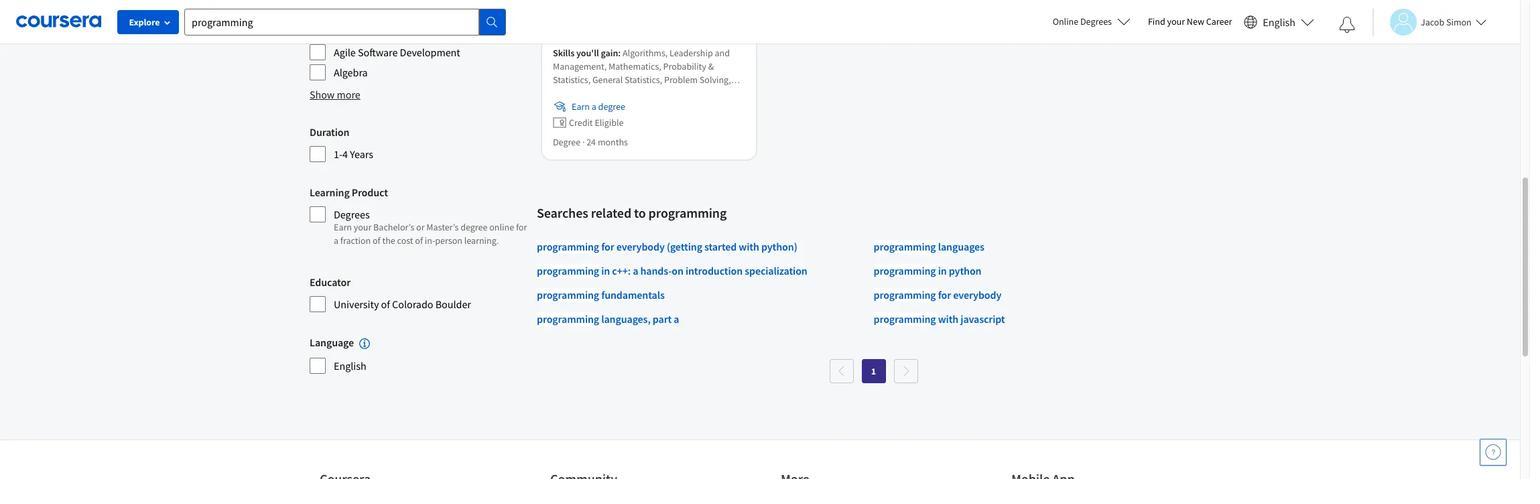 Task type: vqa. For each thing, say whether or not it's contained in the screenshot.
"Google" image
no



Task type: locate. For each thing, give the bounding box(es) containing it.
1 vertical spatial degrees
[[334, 208, 370, 221]]

1 vertical spatial with
[[938, 313, 959, 326]]

university of colorado boulder
[[334, 298, 471, 311]]

your right find
[[1167, 15, 1185, 27]]

degree
[[553, 136, 580, 148]]

programming for programming in c ++: a hands - on introduction specialization
[[537, 264, 599, 278]]

0 vertical spatial for
[[516, 221, 527, 233]]

0 horizontal spatial in
[[601, 264, 610, 278]]

0 vertical spatial languages
[[938, 240, 985, 254]]

0 horizontal spatial degrees
[[334, 208, 370, 221]]

1 horizontal spatial python
[[949, 264, 982, 278]]

university
[[334, 298, 379, 311]]

0 vertical spatial with
[[739, 240, 759, 254]]

or
[[416, 221, 425, 233]]

learning product group
[[310, 184, 529, 253]]

1 horizontal spatial your
[[1167, 15, 1185, 27]]

programming down the searches
[[537, 240, 599, 254]]

programming down "programming languages"
[[874, 264, 936, 278]]

degree
[[598, 101, 625, 113], [461, 221, 488, 233]]

earn for earn your bachelor's or master's degree online for a fraction of the cost of in-person learning.
[[334, 221, 352, 233]]

javascript
[[961, 313, 1005, 326]]

more
[[337, 88, 360, 101]]

1 vertical spatial earn
[[334, 221, 352, 233]]

your
[[1167, 15, 1185, 27], [354, 221, 372, 233]]

0 vertical spatial earn
[[572, 101, 590, 113]]

degree up the learning.
[[461, 221, 488, 233]]

programming fundamentals
[[537, 288, 665, 302]]

with for programming
[[938, 313, 959, 326]]

1 horizontal spatial degree
[[598, 101, 625, 113]]

show
[[310, 88, 335, 101]]

of inside educator group
[[381, 298, 390, 311]]

1 horizontal spatial earn
[[572, 101, 590, 113]]

a
[[592, 101, 596, 113], [334, 235, 339, 247], [633, 264, 638, 278], [674, 313, 679, 326]]

earn a degree
[[572, 101, 625, 113]]

a left fraction
[[334, 235, 339, 247]]

information about this filter group image
[[359, 339, 370, 349]]

1 horizontal spatial english
[[1263, 15, 1296, 28]]

1 horizontal spatial languages
[[938, 240, 985, 254]]

a right ++: at the bottom left
[[633, 264, 638, 278]]

english down information about this filter group image on the left bottom of page
[[334, 359, 366, 373]]

programming up programming languages , part a on the bottom left of the page
[[537, 288, 599, 302]]

programming down programming for everybody
[[874, 313, 936, 326]]

python for programming in python
[[949, 264, 982, 278]]

-
[[668, 264, 672, 278]]

career
[[1206, 15, 1232, 27]]

in up programming for everybody
[[938, 264, 947, 278]]

languages down fundamentals at the left of the page
[[601, 313, 648, 326]]

1 horizontal spatial everybody
[[953, 288, 1001, 302]]

for up the c
[[601, 240, 614, 254]]

in
[[601, 264, 610, 278], [938, 264, 947, 278]]

1 vertical spatial for
[[601, 240, 614, 254]]

·
[[582, 136, 585, 148]]

explore
[[129, 16, 160, 28]]

programming for programming for everybody ( getting
[[537, 240, 599, 254]]

programming for programming languages , part a
[[537, 313, 599, 326]]

the
[[382, 235, 395, 247]]

a up credit eligible
[[592, 101, 596, 113]]

with down programming for everybody
[[938, 313, 959, 326]]

0 horizontal spatial your
[[354, 221, 372, 233]]

programming up programming fundamentals
[[537, 264, 599, 278]]

months
[[598, 136, 628, 148]]

cost
[[397, 235, 413, 247]]

degree up eligible
[[598, 101, 625, 113]]

for for programming for everybody
[[938, 288, 951, 302]]

fraction
[[340, 235, 371, 247]]

credit eligible
[[569, 117, 624, 129]]

of
[[373, 235, 380, 247], [415, 235, 423, 247], [381, 298, 390, 311]]

python
[[761, 240, 794, 254], [949, 264, 982, 278]]

programming up the getting
[[648, 205, 727, 221]]

earn
[[572, 101, 590, 113], [334, 221, 352, 233]]

duration
[[310, 125, 349, 139]]

2 horizontal spatial for
[[938, 288, 951, 302]]

a right the part
[[674, 313, 679, 326]]

1 vertical spatial english
[[334, 359, 366, 373]]

programming down 'programming in python'
[[874, 288, 936, 302]]

colorado
[[392, 298, 433, 311]]

0 horizontal spatial earn
[[334, 221, 352, 233]]

1 vertical spatial everybody
[[953, 288, 1001, 302]]

1 vertical spatial degree
[[461, 221, 488, 233]]

1 horizontal spatial degrees
[[1080, 15, 1112, 27]]

online degrees
[[1053, 15, 1112, 27]]

languages up 'programming in python'
[[938, 240, 985, 254]]

programming in python
[[874, 264, 982, 278]]

earn up fraction
[[334, 221, 352, 233]]

explore button
[[117, 10, 179, 34]]

programming down programming fundamentals
[[537, 313, 599, 326]]

languages for programming languages
[[938, 240, 985, 254]]

for right online
[[516, 221, 527, 233]]

language
[[310, 336, 354, 349]]

0 vertical spatial degree
[[598, 101, 625, 113]]

0 vertical spatial english
[[1263, 15, 1296, 28]]

0 vertical spatial everybody
[[616, 240, 665, 254]]

for inside earn your bachelor's or master's degree online for a fraction of the cost of in-person learning.
[[516, 221, 527, 233]]

0 horizontal spatial of
[[373, 235, 380, 247]]

with right started
[[739, 240, 759, 254]]

to
[[634, 205, 646, 221]]

programming up 'programming in python'
[[874, 240, 936, 254]]

degrees right "online"
[[1080, 15, 1112, 27]]

degree inside earn your bachelor's or master's degree online for a fraction of the cost of in-person learning.
[[461, 221, 488, 233]]

programming for programming for everybody
[[874, 288, 936, 302]]

python up "specialization"
[[761, 240, 794, 254]]

show more button
[[310, 86, 360, 103]]

product
[[352, 186, 388, 199]]

None search field
[[184, 8, 506, 35]]

in left the c
[[601, 264, 610, 278]]

boulder
[[435, 298, 471, 311]]

of left the
[[373, 235, 380, 247]]

programming for programming fundamentals
[[537, 288, 599, 302]]

programming
[[648, 205, 727, 221], [537, 240, 599, 254], [874, 240, 936, 254], [537, 264, 599, 278], [874, 264, 936, 278], [537, 288, 599, 302], [874, 288, 936, 302], [537, 313, 599, 326], [874, 313, 936, 326]]

programming for everybody ( getting
[[537, 240, 702, 254]]

2 in from the left
[[938, 264, 947, 278]]

your inside earn your bachelor's or master's degree online for a fraction of the cost of in-person learning.
[[354, 221, 372, 233]]

2 vertical spatial for
[[938, 288, 951, 302]]

0 vertical spatial your
[[1167, 15, 1185, 27]]

0 horizontal spatial for
[[516, 221, 527, 233]]

1 vertical spatial languages
[[601, 313, 648, 326]]

english right career in the top of the page
[[1263, 15, 1296, 28]]

for
[[516, 221, 527, 233], [601, 240, 614, 254], [938, 288, 951, 302]]

1 in from the left
[[601, 264, 610, 278]]

0 horizontal spatial everybody
[[616, 240, 665, 254]]

0 horizontal spatial python
[[761, 240, 794, 254]]

your up fraction
[[354, 221, 372, 233]]

with
[[739, 240, 759, 254], [938, 313, 959, 326]]

years
[[350, 147, 373, 161]]

started with python )
[[704, 240, 797, 254]]

of left in-
[[415, 235, 423, 247]]

1 horizontal spatial in
[[938, 264, 947, 278]]

1 vertical spatial python
[[949, 264, 982, 278]]

coursera image
[[16, 11, 101, 32]]

1 horizontal spatial with
[[938, 313, 959, 326]]

languages
[[938, 240, 985, 254], [601, 313, 648, 326]]

agile software development
[[334, 46, 460, 59]]

algebra
[[334, 66, 368, 79]]

0 horizontal spatial english
[[334, 359, 366, 373]]

1 horizontal spatial of
[[381, 298, 390, 311]]

educator group
[[310, 274, 529, 313]]

0 horizontal spatial degree
[[461, 221, 488, 233]]

1 button
[[862, 360, 886, 384]]

in for c
[[601, 264, 610, 278]]

python up programming for everybody
[[949, 264, 982, 278]]

you'll
[[576, 47, 599, 59]]

part
[[653, 313, 672, 326]]

of left the colorado
[[381, 298, 390, 311]]

0 vertical spatial python
[[761, 240, 794, 254]]

learning.
[[464, 235, 499, 247]]

1 horizontal spatial for
[[601, 240, 614, 254]]

gain
[[601, 47, 618, 59]]

programming for programming with javascript
[[874, 313, 936, 326]]

0 vertical spatial degrees
[[1080, 15, 1112, 27]]

0 horizontal spatial languages
[[601, 313, 648, 326]]

introduction
[[686, 264, 743, 278]]

1 vertical spatial your
[[354, 221, 372, 233]]

everybody up hands
[[616, 240, 665, 254]]

everybody
[[616, 240, 665, 254], [953, 288, 1001, 302]]

earn up credit
[[572, 101, 590, 113]]

0 horizontal spatial with
[[739, 240, 759, 254]]

earn inside earn your bachelor's or master's degree online for a fraction of the cost of in-person learning.
[[334, 221, 352, 233]]

getting
[[670, 240, 702, 254]]

for up programming with javascript
[[938, 288, 951, 302]]

agile
[[334, 46, 356, 59]]

degrees down learning product
[[334, 208, 370, 221]]

english
[[1263, 15, 1296, 28], [334, 359, 366, 373]]

degrees inside learning product group
[[334, 208, 370, 221]]

everybody up javascript
[[953, 288, 1001, 302]]



Task type: describe. For each thing, give the bounding box(es) containing it.
degrees inside "dropdown button"
[[1080, 15, 1112, 27]]

a inside earn your bachelor's or master's degree online for a fraction of the cost of in-person learning.
[[334, 235, 339, 247]]

24
[[587, 136, 596, 148]]

searches
[[537, 205, 588, 221]]

development
[[400, 46, 460, 59]]

credit
[[569, 117, 593, 129]]

in for python
[[938, 264, 947, 278]]

everybody for programming for everybody ( getting
[[616, 240, 665, 254]]

1-
[[334, 147, 342, 161]]

english inside language group
[[334, 359, 366, 373]]

2 horizontal spatial of
[[415, 235, 423, 247]]

What do you want to learn? text field
[[184, 8, 479, 35]]

english inside english button
[[1263, 15, 1296, 28]]

accounting
[[334, 5, 384, 19]]

searches related to programming
[[537, 205, 727, 221]]

programming for everybody
[[874, 288, 1001, 302]]

++:
[[617, 264, 631, 278]]

online degrees button
[[1042, 7, 1141, 36]]

eligible
[[595, 117, 624, 129]]

1-4 years
[[334, 147, 373, 161]]

educator
[[310, 275, 351, 289]]

programming for programming in python
[[874, 264, 936, 278]]

earn your bachelor's or master's degree online for a fraction of the cost of in-person learning.
[[334, 221, 527, 247]]

learning product
[[310, 186, 388, 199]]

(
[[667, 240, 670, 254]]

for for programming for everybody ( getting
[[601, 240, 614, 254]]

related
[[591, 205, 631, 221]]

your for earn
[[354, 221, 372, 233]]

started
[[704, 240, 737, 254]]

adaptability
[[334, 25, 388, 39]]

show notifications image
[[1339, 17, 1355, 33]]

:
[[618, 47, 621, 59]]

programming for programming languages
[[874, 240, 936, 254]]

online
[[1053, 15, 1079, 27]]

jacob simon button
[[1373, 8, 1486, 35]]

languages for programming languages , part a
[[601, 313, 648, 326]]

show more
[[310, 88, 360, 101]]

1
[[871, 366, 876, 378]]

4
[[342, 147, 348, 161]]

c
[[612, 264, 617, 278]]

master's
[[426, 221, 459, 233]]

in-
[[425, 235, 435, 247]]

python for started with python )
[[761, 240, 794, 254]]

programming languages , part a
[[537, 313, 679, 326]]

programming with javascript
[[874, 313, 1005, 326]]

english button
[[1239, 0, 1320, 44]]

simon
[[1446, 16, 1472, 28]]

language group
[[310, 334, 529, 375]]

skills
[[553, 47, 575, 59]]

programming in c ++: a hands - on introduction specialization
[[537, 264, 807, 278]]

hands
[[640, 264, 668, 278]]

online
[[489, 221, 514, 233]]

help center image
[[1485, 444, 1501, 460]]

find
[[1148, 15, 1165, 27]]

your for find
[[1167, 15, 1185, 27]]

learning
[[310, 186, 350, 199]]

on
[[672, 264, 684, 278]]

skills you'll gain :
[[553, 47, 623, 59]]

programming languages
[[874, 240, 985, 254]]

degree · 24 months
[[553, 136, 628, 148]]

earn for earn a degree
[[572, 101, 590, 113]]

person
[[435, 235, 462, 247]]

duration group
[[310, 124, 529, 163]]

,
[[648, 313, 651, 326]]

new
[[1187, 15, 1204, 27]]

with for started
[[739, 240, 759, 254]]

find your new career
[[1148, 15, 1232, 27]]

specialization
[[745, 264, 807, 278]]

everybody for programming for everybody
[[953, 288, 1001, 302]]

jacob simon
[[1421, 16, 1472, 28]]

)
[[794, 240, 797, 254]]

jacob
[[1421, 16, 1444, 28]]

find your new career link
[[1141, 13, 1239, 30]]

fundamentals
[[601, 288, 665, 302]]

bachelor's
[[373, 221, 414, 233]]

software
[[358, 46, 398, 59]]



